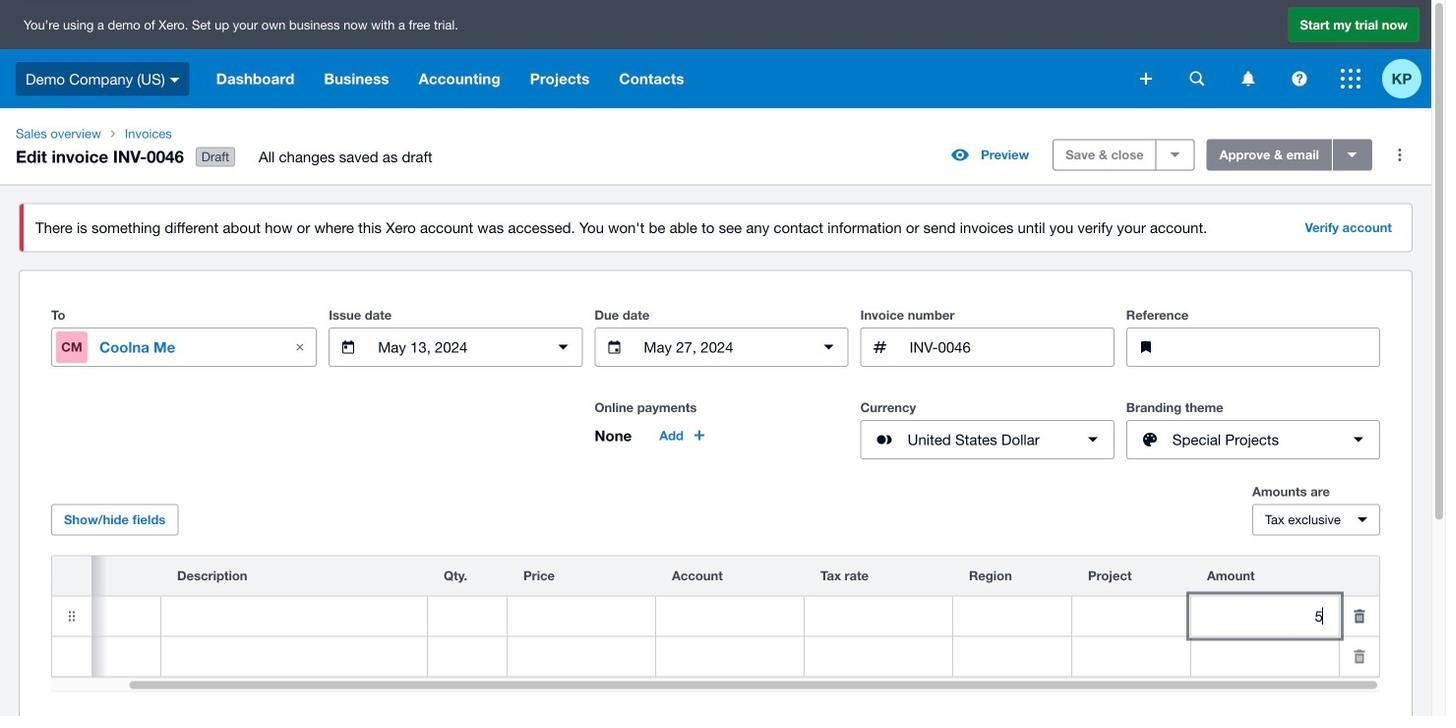 Task type: describe. For each thing, give the bounding box(es) containing it.
more date options image
[[809, 328, 849, 367]]

more date options image
[[543, 328, 583, 367]]

1 horizontal spatial svg image
[[1341, 69, 1361, 89]]

close image
[[281, 328, 320, 367]]



Task type: vqa. For each thing, say whether or not it's contained in the screenshot.
the on at the top of the page
no



Task type: locate. For each thing, give the bounding box(es) containing it.
more invoice options image
[[1380, 135, 1420, 175]]

svg image
[[1341, 69, 1361, 89], [1292, 71, 1307, 86]]

None text field
[[642, 329, 801, 366], [1173, 329, 1379, 366], [161, 598, 427, 635], [642, 329, 801, 366], [1173, 329, 1379, 366], [161, 598, 427, 635]]

invoice line item list element
[[0, 555, 1380, 677]]

svg image
[[1190, 71, 1205, 86], [1242, 71, 1255, 86], [1140, 73, 1152, 85], [170, 77, 180, 82]]

drag and drop line image
[[52, 597, 91, 636]]

None text field
[[376, 329, 536, 366], [908, 329, 1113, 366], [161, 638, 427, 675], [376, 329, 536, 366], [908, 329, 1113, 366], [161, 638, 427, 675]]

0 horizontal spatial svg image
[[1292, 71, 1307, 86]]

None field
[[13, 598, 160, 635], [428, 598, 507, 635], [508, 598, 655, 635], [656, 598, 804, 635], [805, 598, 952, 635], [1191, 598, 1339, 635], [13, 638, 160, 675], [428, 638, 507, 675], [508, 638, 655, 675], [1191, 638, 1339, 675], [13, 598, 160, 635], [428, 598, 507, 635], [508, 598, 655, 635], [656, 598, 804, 635], [805, 598, 952, 635], [1191, 598, 1339, 635], [13, 638, 160, 675], [428, 638, 507, 675], [508, 638, 655, 675], [1191, 638, 1339, 675]]

invoice number element
[[860, 328, 1114, 367]]

banner
[[0, 0, 1431, 108]]



